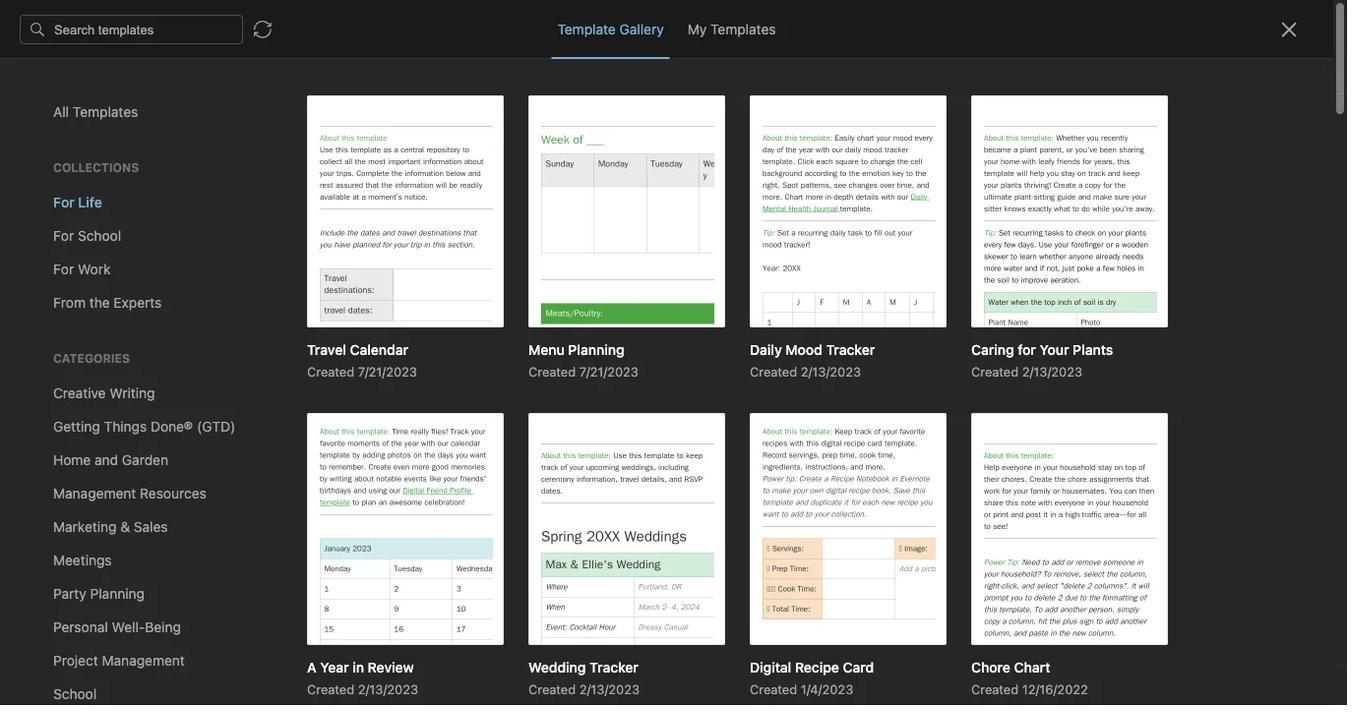 Task type: vqa. For each thing, say whether or not it's contained in the screenshot.
Get
no



Task type: describe. For each thing, give the bounding box(es) containing it.
first notebook
[[696, 16, 784, 31]]

notebooks link
[[0, 439, 235, 470]]

Search text field
[[26, 57, 211, 92]]

project
[[262, 349, 308, 365]]

summary lululemon nike major milestones 100 sales week 1 mm/dd/yy week 2 mm/dd/yy week 3 mm/dd/yy week 4 mm/dd/yy week 5 mm/dd/yy task 1 task 2 task 3 task 4 le...
[[262, 369, 578, 448]]

shared with me link
[[0, 502, 235, 533]]

things
[[262, 113, 306, 129]]

shared
[[43, 509, 88, 525]]

heading level image
[[840, 55, 941, 83]]

notebook
[[725, 16, 784, 31]]

plan
[[312, 349, 339, 365]]

out
[[558, 529, 579, 545]]

expand note image
[[625, 12, 648, 35]]

now
[[289, 159, 311, 173]]

recent notes group
[[0, 217, 235, 372]]

home
[[43, 162, 81, 178]]

1 vertical spatial 4
[[499, 431, 508, 448]]

go
[[262, 133, 280, 150]]

attendees
[[506, 488, 571, 504]]

1 horizontal spatial 3
[[454, 431, 463, 448]]

0 horizontal spatial 1
[[337, 390, 343, 406]]

add a reminder image
[[623, 674, 646, 698]]

sales
[[262, 390, 294, 406]]

things to do
[[262, 113, 343, 129]]

1 vertical spatial notes
[[43, 371, 81, 388]]

and
[[356, 550, 380, 566]]

shared with me
[[43, 509, 142, 525]]

1 task from the left
[[334, 431, 363, 448]]

mm/dd/yy down sales
[[274, 411, 343, 427]]

testing date & time 09/09/2099 goal testing attendees me agenda testing notes great action items assignee status clean up meeting notes send out meeting notes and actio...
[[262, 467, 579, 566]]

0 vertical spatial meeting
[[427, 529, 479, 545]]

trash link
[[0, 545, 235, 577]]

tags button
[[0, 470, 235, 502]]

09/09/2099
[[344, 488, 420, 504]]

beach
[[324, 133, 363, 150]]

add tag image
[[656, 674, 680, 698]]

recent
[[23, 253, 64, 268]]

me inside shared with me link
[[122, 509, 142, 525]]

-
[[367, 133, 373, 150]]

1 vertical spatial testing
[[456, 488, 503, 504]]

1 vertical spatial 2
[[410, 431, 418, 448]]

mm/dd/yy down lululemon
[[347, 390, 416, 406]]

milestones
[[466, 369, 535, 386]]

le...
[[512, 431, 539, 448]]

project plan #1
[[262, 349, 358, 365]]

send
[[522, 529, 554, 545]]

tree containing home
[[0, 154, 236, 597]]

minutes for date & time 09/09/2099 goal testing attendees me agenda testing notes great action items assignee status clean up meeting notes send out meeting notes and actio...
[[280, 532, 324, 546]]

notes inside group
[[68, 253, 103, 268]]

mm/dd/yy down 13 minutes ago at the bottom of the page
[[262, 431, 331, 448]]

13 minutes ago
[[262, 414, 346, 428]]

goal
[[424, 488, 453, 504]]

major
[[427, 369, 462, 386]]

tasks
[[43, 403, 79, 419]]

tasks button
[[0, 396, 235, 427]]

1 vertical spatial 1
[[367, 431, 373, 448]]

0 vertical spatial testing
[[262, 467, 309, 483]]

new
[[43, 113, 72, 129]]

upgrade
[[102, 627, 160, 643]]

week down the 100
[[543, 390, 578, 406]]

notebooks
[[44, 446, 113, 462]]

8
[[262, 293, 269, 307]]

more image
[[1288, 55, 1347, 83]]

studying
[[377, 133, 434, 150]]

100
[[538, 369, 562, 386]]

tags
[[44, 478, 74, 494]]

new button
[[12, 103, 224, 139]]

&
[[295, 488, 305, 504]]

great
[[428, 508, 463, 524]]

32 minutes ago
[[262, 532, 348, 546]]



Task type: locate. For each thing, give the bounding box(es) containing it.
date
[[262, 488, 292, 504]]

time
[[309, 488, 340, 504]]

note window element
[[0, 0, 1347, 706]]

testing
[[262, 467, 309, 483], [456, 488, 503, 504], [337, 508, 383, 524]]

untitled
[[262, 231, 314, 247]]

0 horizontal spatial 3
[[262, 411, 270, 427]]

4 task from the left
[[467, 431, 496, 448]]

notes link
[[0, 364, 235, 396]]

ago up plan
[[320, 293, 341, 307]]

ago
[[320, 293, 341, 307], [325, 414, 346, 428], [327, 532, 348, 546]]

0 vertical spatial 2
[[459, 390, 467, 406]]

highlight image
[[1240, 55, 1288, 83]]

font family image
[[946, 55, 1038, 83]]

assignee
[[262, 529, 320, 545]]

2 down major
[[459, 390, 467, 406]]

first notebook button
[[671, 10, 790, 37]]

ago down the agenda
[[327, 532, 348, 546]]

testing up status
[[337, 508, 383, 524]]

week down major
[[420, 390, 455, 406]]

first
[[696, 16, 722, 31]]

ago down lululemon
[[325, 414, 346, 428]]

just now
[[262, 159, 311, 173]]

0 vertical spatial ago
[[320, 293, 341, 307]]

1 vertical spatial minutes
[[278, 414, 322, 428]]

task up goal
[[422, 431, 451, 448]]

2
[[459, 390, 467, 406], [410, 431, 418, 448]]

0 horizontal spatial meeting
[[262, 550, 313, 566]]

notes down action
[[483, 529, 518, 545]]

0 horizontal spatial notes
[[317, 550, 352, 566]]

font size image
[[1043, 55, 1092, 83]]

3 task from the left
[[422, 431, 451, 448]]

share
[[1245, 15, 1283, 31]]

0 vertical spatial 1
[[337, 390, 343, 406]]

minutes down the agenda
[[280, 532, 324, 546]]

task
[[334, 431, 363, 448], [377, 431, 406, 448], [422, 431, 451, 448], [467, 431, 496, 448]]

3
[[262, 411, 270, 427], [454, 431, 463, 448]]

do
[[326, 113, 343, 129]]

32
[[262, 532, 276, 546]]

2 vertical spatial minutes
[[280, 532, 324, 546]]

summary
[[262, 369, 322, 386]]

0 vertical spatial to
[[310, 113, 323, 129]]

shortcuts button
[[0, 186, 235, 217]]

to left "do"
[[310, 113, 323, 129]]

upgrade button
[[12, 615, 224, 654]]

0 vertical spatial 4
[[386, 411, 394, 427]]

week down lululemon
[[346, 411, 382, 427]]

0 horizontal spatial me
[[122, 509, 142, 525]]

1 horizontal spatial meeting
[[427, 529, 479, 545]]

font color image
[[1097, 55, 1146, 83]]

to for things
[[310, 113, 323, 129]]

0 vertical spatial minutes
[[273, 293, 317, 307]]

3 down major
[[454, 431, 463, 448]]

testing up action
[[456, 488, 503, 504]]

tree
[[0, 154, 236, 597]]

share button
[[1228, 8, 1300, 39]]

me inside testing date & time 09/09/2099 goal testing attendees me agenda testing notes great action items assignee status clean up meeting notes send out meeting notes and actio...
[[262, 508, 281, 524]]

task left le...
[[467, 431, 496, 448]]

to for go
[[284, 133, 296, 150]]

#1
[[343, 349, 358, 365]]

1 horizontal spatial testing
[[337, 508, 383, 524]]

mm/dd/yy down milestones at bottom
[[471, 390, 539, 406]]

notes down status
[[317, 550, 352, 566]]

settings image
[[201, 16, 224, 39]]

week
[[298, 390, 333, 406], [420, 390, 455, 406], [543, 390, 578, 406], [346, 411, 382, 427], [471, 411, 506, 427]]

1 vertical spatial 3
[[454, 431, 463, 448]]

minutes right 8
[[273, 293, 317, 307]]

task up 09/09/2099
[[377, 431, 406, 448]]

1 horizontal spatial to
[[310, 113, 323, 129]]

recent notes
[[23, 253, 103, 268]]

up
[[408, 529, 424, 545]]

1 up 09/09/2099
[[367, 431, 373, 448]]

0 horizontal spatial 4
[[386, 411, 394, 427]]

ago for date & time 09/09/2099 goal testing attendees me agenda testing notes great action items assignee status clean up meeting notes send out meeting notes and actio...
[[327, 532, 348, 546]]

2 task from the left
[[377, 431, 406, 448]]

mm/dd/yy down major
[[398, 411, 467, 427]]

2 down nike
[[410, 431, 418, 448]]

4
[[386, 411, 394, 427], [499, 431, 508, 448]]

1 horizontal spatial me
[[262, 508, 281, 524]]

1 vertical spatial to
[[284, 133, 296, 150]]

agenda
[[285, 508, 333, 524]]

4 down lululemon
[[386, 411, 394, 427]]

13
[[262, 414, 275, 428]]

0 vertical spatial 3
[[262, 411, 270, 427]]

8 minutes ago
[[262, 293, 341, 307]]

ago for summary lululemon nike major milestones 100 sales week 1 mm/dd/yy week 2 mm/dd/yy week 3 mm/dd/yy week 4 mm/dd/yy week 5 mm/dd/yy task 1 task 2 task 3 task 4 le...
[[325, 414, 346, 428]]

week left 5
[[471, 411, 506, 427]]

Note Editor text field
[[0, 0, 1347, 706]]

3 down sales
[[262, 411, 270, 427]]

minutes for summary lululemon nike major milestones 100 sales week 1 mm/dd/yy week 2 mm/dd/yy week 3 mm/dd/yy week 4 mm/dd/yy week 5 mm/dd/yy task 1 task 2 task 3 task 4 le...
[[278, 414, 322, 428]]

1 vertical spatial meeting
[[262, 550, 313, 566]]

testing up date
[[262, 467, 309, 483]]

meeting down assignee
[[262, 550, 313, 566]]

2 vertical spatial ago
[[327, 532, 348, 546]]

just
[[262, 159, 285, 173]]

1 horizontal spatial 1
[[367, 431, 373, 448]]

status
[[323, 529, 364, 545]]

to right go
[[284, 133, 296, 150]]

the
[[300, 133, 321, 150]]

1 horizontal spatial notes
[[483, 529, 518, 545]]

insert image
[[624, 55, 653, 83]]

shortcuts
[[44, 194, 106, 210]]

with
[[92, 509, 119, 525]]

5
[[510, 411, 518, 427]]

me right "with"
[[122, 509, 142, 525]]

week up 13 minutes ago at the bottom of the page
[[298, 390, 333, 406]]

lululemon
[[326, 369, 391, 386]]

me down date
[[262, 508, 281, 524]]

minutes
[[273, 293, 317, 307], [278, 414, 322, 428], [280, 532, 324, 546]]

notes inside testing date & time 09/09/2099 goal testing attendees me agenda testing notes great action items assignee status clean up meeting notes send out meeting notes and actio...
[[387, 508, 425, 524]]

1 down lululemon
[[337, 390, 343, 406]]

to
[[310, 113, 323, 129], [284, 133, 296, 150]]

0 vertical spatial notes
[[483, 529, 518, 545]]

abroad
[[437, 133, 483, 150]]

notes
[[483, 529, 518, 545], [317, 550, 352, 566]]

0 horizontal spatial 2
[[410, 431, 418, 448]]

None search field
[[26, 57, 211, 92]]

1 vertical spatial ago
[[325, 414, 346, 428]]

home link
[[0, 154, 236, 186]]

2 vertical spatial testing
[[337, 508, 383, 524]]

notes up "up"
[[387, 508, 425, 524]]

notes
[[68, 253, 103, 268], [43, 371, 81, 388], [387, 508, 425, 524]]

0 horizontal spatial testing
[[262, 467, 309, 483]]

me
[[262, 508, 281, 524], [122, 509, 142, 525]]

action
[[467, 508, 508, 524]]

actio...
[[384, 550, 426, 566]]

items
[[511, 508, 546, 524]]

1 horizontal spatial 2
[[459, 390, 467, 406]]

0 vertical spatial notes
[[68, 253, 103, 268]]

1 horizontal spatial 4
[[499, 431, 508, 448]]

1 vertical spatial notes
[[317, 550, 352, 566]]

meeting down great
[[427, 529, 479, 545]]

2 vertical spatial notes
[[387, 508, 425, 524]]

go to the beach - studying abroad
[[262, 133, 483, 150]]

notes right recent
[[68, 253, 103, 268]]

2 horizontal spatial testing
[[456, 488, 503, 504]]

task down 13 minutes ago at the bottom of the page
[[334, 431, 363, 448]]

nike
[[395, 369, 423, 386]]

mm/dd/yy
[[347, 390, 416, 406], [471, 390, 539, 406], [274, 411, 343, 427], [398, 411, 467, 427], [262, 431, 331, 448]]

clean
[[368, 529, 404, 545]]

4 left le...
[[499, 431, 508, 448]]

notes up tasks
[[43, 371, 81, 388]]

meeting
[[427, 529, 479, 545], [262, 550, 313, 566]]

trash
[[43, 553, 78, 569]]

minutes down sales
[[278, 414, 322, 428]]

1
[[337, 390, 343, 406], [367, 431, 373, 448]]

0 horizontal spatial to
[[284, 133, 296, 150]]



